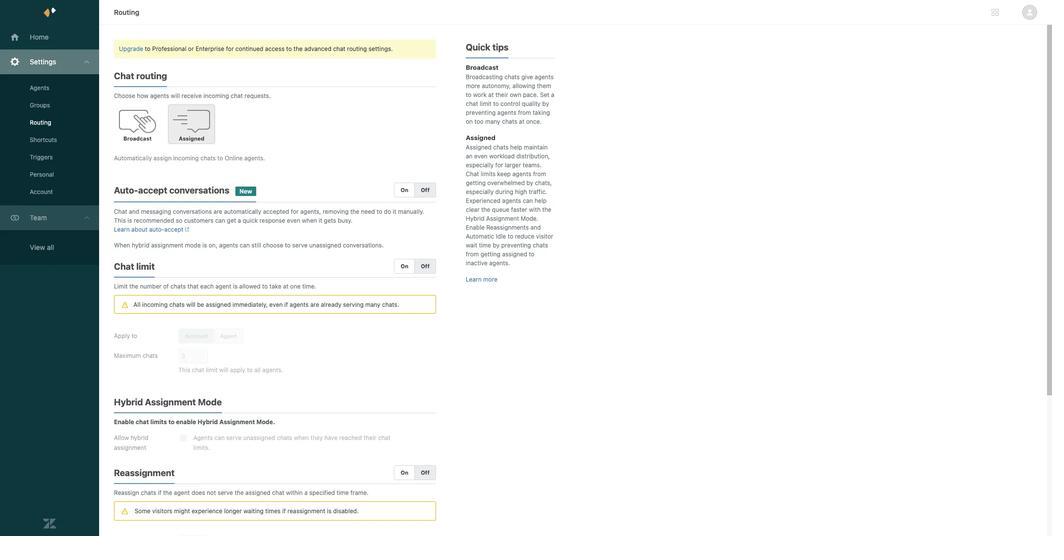 Task type: vqa. For each thing, say whether or not it's contained in the screenshot.
the topmost Account
yes



Task type: describe. For each thing, give the bounding box(es) containing it.
upgrade link
[[119, 45, 143, 53]]

this inside chat and messaging conversations are automatically accepted for agents, removing the need to do it manually. this is recommended so customers can get a quick response even when it gets busy.
[[114, 217, 126, 225]]

disabled.
[[333, 509, 359, 516]]

too
[[475, 118, 484, 125]]

assignment for when
[[151, 242, 183, 249]]

2 horizontal spatial incoming
[[204, 92, 229, 100]]

view
[[30, 243, 45, 252]]

1 horizontal spatial assigned
[[245, 490, 271, 497]]

upgrade to professional or enterprise for continued access to the advanced chat routing settings.
[[119, 45, 393, 53]]

apply
[[114, 333, 130, 340]]

allow
[[114, 435, 129, 442]]

chat down maximum chats 'number field'
[[192, 367, 204, 374]]

experience
[[192, 509, 223, 516]]

the right 'limit'
[[129, 283, 138, 291]]

2 horizontal spatial at
[[519, 118, 525, 125]]

chats up "some" on the bottom of page
[[141, 490, 156, 497]]

2 vertical spatial assignment
[[220, 419, 255, 427]]

1 vertical spatial it
[[319, 217, 322, 225]]

1 vertical spatial from
[[533, 171, 546, 178]]

1 horizontal spatial more
[[483, 276, 498, 284]]

agents down the larger
[[513, 171, 532, 178]]

learn about auto-accept
[[114, 226, 184, 234]]

1 vertical spatial by
[[527, 179, 533, 187]]

0 horizontal spatial limit
[[136, 262, 155, 272]]

chat right advanced
[[333, 45, 346, 53]]

2 vertical spatial at
[[283, 283, 289, 291]]

professional
[[152, 45, 187, 53]]

on,
[[209, 242, 217, 249]]

when hybrid assignment mode is on, agents can still choose to serve unassigned conversations.
[[114, 242, 384, 249]]

manually.
[[398, 208, 425, 216]]

agents down during
[[502, 197, 521, 205]]

number
[[140, 283, 162, 291]]

teams.
[[523, 162, 542, 169]]

0 horizontal spatial help
[[510, 144, 523, 151]]

1 horizontal spatial a
[[305, 490, 308, 497]]

faster
[[511, 206, 527, 214]]

might
[[174, 509, 190, 516]]

assignment inside "assigned assigned chats help maintain an even workload distribution, especially for larger teams. chat limits keep agents from getting overwhelmed by chats, especially during high traffic. experienced agents can help clear the queue faster with the hybrid assignment mode. enable reassignments and automatic idle to reduce visitor wait time by preventing chats from getting assigned to inactive agents."
[[486, 215, 519, 223]]

0 horizontal spatial agent
[[174, 490, 190, 497]]

agents down one
[[290, 302, 309, 309]]

each
[[200, 283, 214, 291]]

within
[[286, 490, 303, 497]]

conversations.
[[343, 242, 384, 249]]

agents for agents
[[30, 84, 49, 92]]

assign
[[154, 155, 172, 162]]

agent button
[[214, 329, 243, 344]]

is left disabled.
[[327, 509, 332, 516]]

broadcast broadcasting chats give agents more autonomy, allowing them to work at their own pace. set a chat limit to control quality by preventing agents from taking on too many chats at once.
[[466, 63, 555, 125]]

off button for chat limit
[[415, 259, 436, 274]]

the left advanced
[[294, 45, 303, 53]]

still
[[252, 242, 261, 249]]

can inside chat and messaging conversations are automatically accepted for agents, removing the need to do it manually. this is recommended so customers can get a quick response even when it gets busy.
[[215, 217, 225, 225]]

1 especially from the top
[[466, 162, 494, 169]]

settings
[[30, 58, 56, 66]]

agents right on,
[[219, 242, 238, 249]]

account inside button
[[185, 333, 208, 340]]

take
[[270, 283, 282, 291]]

can inside agents can serve unassigned chats when they have reached their chat limits.
[[215, 435, 225, 442]]

1 vertical spatial many
[[365, 302, 381, 309]]

busy.
[[338, 217, 353, 225]]

2 vertical spatial hybrid
[[198, 419, 218, 427]]

visitor
[[536, 233, 554, 240]]

0 horizontal spatial assignment
[[145, 398, 196, 408]]

mode
[[198, 398, 222, 408]]

0 horizontal spatial routing
[[136, 71, 167, 81]]

some
[[135, 509, 151, 516]]

reassignment
[[288, 509, 325, 516]]

2 especially from the top
[[466, 188, 494, 196]]

the up longer
[[235, 490, 244, 497]]

be
[[197, 302, 204, 309]]

automatic
[[466, 233, 494, 240]]

0 horizontal spatial by
[[493, 242, 500, 249]]

own
[[510, 91, 522, 99]]

distribution,
[[517, 153, 550, 160]]

longer
[[224, 509, 242, 516]]

how
[[137, 92, 149, 100]]

waiting
[[244, 509, 264, 516]]

idle
[[496, 233, 506, 240]]

1 vertical spatial help
[[535, 197, 547, 205]]

chat inside "assigned assigned chats help maintain an even workload distribution, especially for larger teams. chat limits keep agents from getting overwhelmed by chats, especially during high traffic. experienced agents can help clear the queue faster with the hybrid assignment mode. enable reassignments and automatic idle to reduce visitor wait time by preventing chats from getting assigned to inactive agents."
[[466, 171, 479, 178]]

recommended
[[134, 217, 174, 225]]

1 horizontal spatial limit
[[206, 367, 218, 374]]

1 vertical spatial routing
[[30, 119, 51, 126]]

this chat limit will apply to all agents.
[[178, 367, 283, 374]]

0 horizontal spatial for
[[226, 45, 234, 53]]

reassign chats if the agent does not serve the assigned chat within a specified time frame.
[[114, 490, 369, 497]]

chats,
[[535, 179, 552, 187]]

immediately,
[[233, 302, 268, 309]]

hybrid for when
[[132, 242, 149, 249]]

not
[[207, 490, 216, 497]]

triggers
[[30, 154, 53, 161]]

0 vertical spatial agents.
[[244, 155, 265, 162]]

1 vertical spatial are
[[310, 302, 319, 309]]

0 horizontal spatial assigned
[[206, 302, 231, 309]]

team
[[30, 214, 47, 222]]

time.
[[302, 283, 316, 291]]

chat for chat limit
[[114, 262, 134, 272]]

reassignment
[[114, 469, 175, 479]]

chats down control
[[502, 118, 518, 125]]

0 vertical spatial all
[[47, 243, 54, 252]]

all incoming chats will be assigned immediately, even if agents are already serving many chats.
[[134, 302, 399, 309]]

mode
[[185, 242, 201, 249]]

need
[[361, 208, 375, 216]]

assigned up an
[[466, 144, 492, 151]]

upgrade
[[119, 45, 143, 53]]

auto-
[[114, 185, 138, 196]]

1 horizontal spatial unassigned
[[309, 242, 341, 249]]

auto-
[[149, 226, 164, 234]]

when inside chat and messaging conversations are automatically accepted for agents, removing the need to do it manually. this is recommended so customers can get a quick response even when it gets busy.
[[302, 217, 317, 225]]

them
[[537, 82, 551, 90]]

their inside agents can serve unassigned chats when they have reached their chat limits.
[[364, 435, 377, 442]]

1 on from the top
[[401, 187, 409, 193]]

tips
[[493, 42, 509, 53]]

experienced
[[466, 197, 501, 205]]

1 vertical spatial enable
[[114, 419, 134, 427]]

accepted
[[263, 208, 289, 216]]

for inside chat and messaging conversations are automatically accepted for agents, removing the need to do it manually. this is recommended so customers can get a quick response even when it gets busy.
[[291, 208, 299, 216]]

learn for learn more
[[466, 276, 482, 284]]

specified
[[309, 490, 335, 497]]

an
[[466, 153, 473, 160]]

allowed
[[239, 283, 261, 291]]

0 vertical spatial getting
[[466, 179, 486, 187]]

broadcasting
[[466, 73, 503, 81]]

chats left be
[[169, 302, 185, 309]]

chats up the allowing at the top of page
[[505, 73, 520, 81]]

1 vertical spatial if
[[158, 490, 162, 497]]

their inside broadcast broadcasting chats give agents more autonomy, allowing them to work at their own pace. set a chat limit to control quality by preventing agents from taking on too many chats at once.
[[496, 91, 508, 99]]

2 vertical spatial from
[[466, 251, 479, 258]]

off for reassignment
[[421, 470, 430, 477]]

1 horizontal spatial this
[[178, 367, 190, 374]]

keep
[[497, 171, 511, 178]]

chat limit
[[114, 262, 155, 272]]

reached
[[339, 435, 362, 442]]

chats up the workload
[[493, 144, 509, 151]]

new
[[239, 188, 252, 195]]

will for apply
[[219, 367, 229, 374]]

have
[[325, 435, 338, 442]]

0 horizontal spatial incoming
[[142, 302, 168, 309]]

shortcuts
[[30, 136, 57, 144]]

quick
[[466, 42, 491, 53]]

reassign
[[114, 490, 139, 497]]

0 horizontal spatial mode.
[[257, 419, 275, 427]]

and inside chat and messaging conversations are automatically accepted for agents, removing the need to do it manually. this is recommended so customers can get a quick response even when it gets busy.
[[129, 208, 139, 216]]

reduce
[[515, 233, 535, 240]]

0 horizontal spatial even
[[270, 302, 283, 309]]

1 horizontal spatial all
[[254, 367, 261, 374]]

0 vertical spatial serve
[[292, 242, 308, 249]]

zendesk products image
[[992, 9, 999, 16]]

agent
[[220, 333, 237, 340]]

Maximum chats number field
[[178, 349, 208, 364]]

the down experienced
[[481, 206, 491, 214]]

1 horizontal spatial it
[[393, 208, 397, 216]]

assigned assigned chats help maintain an even workload distribution, especially for larger teams. chat limits keep agents from getting overwhelmed by chats, especially during high traffic. experienced agents can help clear the queue faster with the hybrid assignment mode. enable reassignments and automatic idle to reduce visitor wait time by preventing chats from getting assigned to inactive agents.
[[466, 134, 554, 267]]

off for chat limit
[[421, 263, 430, 270]]

taking
[[533, 109, 550, 117]]

pace.
[[523, 91, 539, 99]]

chats inside agents can serve unassigned chats when they have reached their chat limits.
[[277, 435, 292, 442]]

enable
[[176, 419, 196, 427]]

learn about auto-accept link
[[114, 226, 189, 234]]

2 vertical spatial agents.
[[262, 367, 283, 374]]

work
[[473, 91, 487, 99]]

quick
[[243, 217, 258, 225]]

chat left within
[[272, 490, 284, 497]]

is left on,
[[202, 242, 207, 249]]

broadcast for broadcast
[[123, 135, 152, 142]]

chat inside broadcast broadcasting chats give agents more autonomy, allowing them to work at their own pace. set a chat limit to control quality by preventing agents from taking on too many chats at once.
[[466, 100, 478, 108]]

1 horizontal spatial routing
[[114, 8, 139, 16]]

allowing
[[513, 82, 536, 90]]

hybrid for allow
[[131, 435, 148, 442]]

enterprise
[[196, 45, 224, 53]]



Task type: locate. For each thing, give the bounding box(es) containing it.
incoming right assign
[[173, 155, 199, 162]]

help up the workload
[[510, 144, 523, 151]]

routing down "groups"
[[30, 119, 51, 126]]

do
[[384, 208, 391, 216]]

queue
[[492, 206, 510, 214]]

1 horizontal spatial many
[[486, 118, 501, 125]]

learn more
[[466, 276, 498, 284]]

apply to
[[114, 333, 137, 340]]

response
[[260, 217, 285, 225]]

preventing inside "assigned assigned chats help maintain an even workload distribution, especially for larger teams. chat limits keep agents from getting overwhelmed by chats, especially during high traffic. experienced agents can help clear the queue faster with the hybrid assignment mode. enable reassignments and automatic idle to reduce visitor wait time by preventing chats from getting assigned to inactive agents."
[[501, 242, 531, 249]]

by up traffic.
[[527, 179, 533, 187]]

conversations inside chat and messaging conversations are automatically accepted for agents, removing the need to do it manually. this is recommended so customers can get a quick response even when it gets busy.
[[173, 208, 212, 216]]

preventing inside broadcast broadcasting chats give agents more autonomy, allowing them to work at their own pace. set a chat limit to control quality by preventing agents from taking on too many chats at once.
[[466, 109, 496, 117]]

unassigned
[[309, 242, 341, 249], [243, 435, 275, 442]]

from up chats,
[[533, 171, 546, 178]]

if right immediately,
[[285, 302, 288, 309]]

especially down an
[[466, 162, 494, 169]]

assignment for allow
[[114, 445, 146, 452]]

agents down control
[[498, 109, 517, 117]]

will left receive
[[171, 92, 180, 100]]

0 vertical spatial enable
[[466, 224, 485, 232]]

0 horizontal spatial hybrid
[[114, 398, 143, 408]]

assigned for assigned
[[179, 135, 204, 142]]

mode. inside "assigned assigned chats help maintain an even workload distribution, especially for larger teams. chat limits keep agents from getting overwhelmed by chats, especially during high traffic. experienced agents can help clear the queue faster with the hybrid assignment mode. enable reassignments and automatic idle to reduce visitor wait time by preventing chats from getting assigned to inactive agents."
[[521, 215, 539, 223]]

chat down auto-
[[114, 208, 127, 216]]

0 vertical spatial preventing
[[466, 109, 496, 117]]

high
[[515, 188, 527, 196]]

are left automatically
[[214, 208, 222, 216]]

can down the enable chat limits to enable hybrid assignment mode.
[[215, 435, 225, 442]]

agents. inside "assigned assigned chats help maintain an even workload distribution, especially for larger teams. chat limits keep agents from getting overwhelmed by chats, especially during high traffic. experienced agents can help clear the queue faster with the hybrid assignment mode. enable reassignments and automatic idle to reduce visitor wait time by preventing chats from getting assigned to inactive agents."
[[489, 260, 510, 267]]

agents. right online
[[244, 155, 265, 162]]

all
[[47, 243, 54, 252], [254, 367, 261, 374]]

automatically
[[224, 208, 261, 216]]

serve right the choose at the left of the page
[[292, 242, 308, 249]]

routing up how
[[136, 71, 167, 81]]

off button
[[415, 183, 436, 198], [415, 259, 436, 274], [415, 466, 436, 481]]

1 vertical spatial time
[[337, 490, 349, 497]]

0 vertical spatial even
[[474, 153, 488, 160]]

0 vertical spatial off
[[421, 187, 430, 193]]

when
[[114, 242, 130, 249]]

0 vertical spatial accept
[[138, 185, 167, 196]]

preventing down reduce
[[501, 242, 531, 249]]

0 vertical spatial conversations
[[169, 185, 229, 196]]

by
[[543, 100, 549, 108], [527, 179, 533, 187], [493, 242, 500, 249]]

gets
[[324, 217, 336, 225]]

assignment
[[486, 215, 519, 223], [145, 398, 196, 408], [220, 419, 255, 427]]

1 vertical spatial agents
[[193, 435, 213, 442]]

on button for chat limit
[[394, 259, 415, 274]]

agents for agents can serve unassigned chats when they have reached their chat limits.
[[193, 435, 213, 442]]

agent left does
[[174, 490, 190, 497]]

even inside chat and messaging conversations are automatically accepted for agents, removing the need to do it manually. this is recommended so customers can get a quick response even when it gets busy.
[[287, 217, 300, 225]]

1 vertical spatial agents.
[[489, 260, 510, 267]]

is up about
[[128, 217, 132, 225]]

agent right each
[[216, 283, 231, 291]]

1 vertical spatial assignment
[[145, 398, 196, 408]]

0 horizontal spatial account
[[30, 188, 53, 196]]

0 horizontal spatial assignment
[[114, 445, 146, 452]]

by inside broadcast broadcasting chats give agents more autonomy, allowing them to work at their own pace. set a chat limit to control quality by preventing agents from taking on too many chats at once.
[[543, 100, 549, 108]]

a inside chat and messaging conversations are automatically accepted for agents, removing the need to do it manually. this is recommended so customers can get a quick response even when it gets busy.
[[238, 217, 241, 225]]

hybrid up allow
[[114, 398, 143, 408]]

0 horizontal spatial preventing
[[466, 109, 496, 117]]

will left apply
[[219, 367, 229, 374]]

of
[[163, 283, 169, 291]]

chat left requests.
[[231, 92, 243, 100]]

for left continued
[[226, 45, 234, 53]]

0 vertical spatial learn
[[114, 226, 130, 234]]

0 horizontal spatial will
[[171, 92, 180, 100]]

1 vertical spatial preventing
[[501, 242, 531, 249]]

for
[[226, 45, 234, 53], [496, 162, 503, 169], [291, 208, 299, 216]]

0 vertical spatial if
[[285, 302, 288, 309]]

mode. up agents can serve unassigned chats when they have reached their chat limits.
[[257, 419, 275, 427]]

hybrid down about
[[132, 242, 149, 249]]

0 vertical spatial at
[[489, 91, 494, 99]]

limit up number
[[136, 262, 155, 272]]

settings.
[[369, 45, 393, 53]]

1 horizontal spatial their
[[496, 91, 508, 99]]

by down the idle
[[493, 242, 500, 249]]

0 vertical spatial by
[[543, 100, 549, 108]]

chat down work
[[466, 100, 478, 108]]

choose
[[114, 92, 135, 100]]

on button
[[394, 183, 415, 198], [394, 259, 415, 274], [394, 466, 415, 481]]

broadcast up broadcasting at the left top
[[466, 63, 499, 71]]

control
[[501, 100, 520, 108]]

1 horizontal spatial preventing
[[501, 242, 531, 249]]

1 vertical spatial getting
[[481, 251, 501, 258]]

chat up "choose"
[[114, 71, 134, 81]]

assignment down mode
[[220, 419, 255, 427]]

1 horizontal spatial at
[[489, 91, 494, 99]]

chats left they at left
[[277, 435, 292, 442]]

enable up 'automatic'
[[466, 224, 485, 232]]

0 vertical spatial especially
[[466, 162, 494, 169]]

assigned right be
[[206, 302, 231, 309]]

automatically assign incoming chats to online agents.
[[114, 155, 265, 162]]

1 off from the top
[[421, 187, 430, 193]]

if right times
[[282, 509, 286, 516]]

for down the workload
[[496, 162, 503, 169]]

1 vertical spatial learn
[[466, 276, 482, 284]]

0 vertical spatial for
[[226, 45, 234, 53]]

on
[[401, 187, 409, 193], [401, 263, 409, 270], [401, 470, 409, 477]]

time left frame.
[[337, 490, 349, 497]]

0 horizontal spatial from
[[466, 251, 479, 258]]

is left allowed
[[233, 283, 238, 291]]

1 horizontal spatial broadcast
[[466, 63, 499, 71]]

1 horizontal spatial assignment
[[220, 419, 255, 427]]

the left need
[[350, 208, 360, 216]]

customers
[[184, 217, 214, 225]]

a right set
[[551, 91, 555, 99]]

chat for chat and messaging conversations are automatically accepted for agents, removing the need to do it manually. this is recommended so customers can get a quick response even when it gets busy.
[[114, 208, 127, 216]]

advanced
[[304, 45, 332, 53]]

can left still
[[240, 242, 250, 249]]

learn
[[114, 226, 130, 234], [466, 276, 482, 284]]

mode.
[[521, 215, 539, 223], [257, 419, 275, 427]]

agents can serve unassigned chats when they have reached their chat limits.
[[193, 435, 392, 452]]

learn up when
[[114, 226, 130, 234]]

0 vertical spatial time
[[479, 242, 491, 249]]

are inside chat and messaging conversations are automatically accepted for agents, removing the need to do it manually. this is recommended so customers can get a quick response even when it gets busy.
[[214, 208, 222, 216]]

autonomy,
[[482, 82, 511, 90]]

help down traffic.
[[535, 197, 547, 205]]

set
[[540, 91, 550, 99]]

the right with
[[543, 206, 552, 214]]

assigned up waiting
[[245, 490, 271, 497]]

0 horizontal spatial learn
[[114, 226, 130, 234]]

incoming
[[204, 92, 229, 100], [173, 155, 199, 162], [142, 302, 168, 309]]

accept
[[138, 185, 167, 196], [164, 226, 184, 234]]

1 horizontal spatial agent
[[216, 283, 231, 291]]

their
[[496, 91, 508, 99], [364, 435, 377, 442]]

from
[[518, 109, 531, 117], [533, 171, 546, 178], [466, 251, 479, 258]]

it left gets
[[319, 217, 322, 225]]

chat inside agents can serve unassigned chats when they have reached their chat limits.
[[378, 435, 391, 442]]

broadcast for broadcast broadcasting chats give agents more autonomy, allowing them to work at their own pace. set a chat limit to control quality by preventing agents from taking on too many chats at once.
[[466, 63, 499, 71]]

to
[[145, 45, 151, 53], [286, 45, 292, 53], [466, 91, 472, 99], [493, 100, 499, 108], [218, 155, 223, 162], [377, 208, 382, 216], [508, 233, 514, 240], [285, 242, 291, 249], [529, 251, 535, 258], [262, 283, 268, 291], [132, 333, 137, 340], [247, 367, 253, 374], [169, 419, 175, 427]]

will for be
[[186, 302, 195, 309]]

larger
[[505, 162, 521, 169]]

apply
[[230, 367, 245, 374]]

at left once.
[[519, 118, 525, 125]]

on for reassignment
[[401, 470, 409, 477]]

2 off from the top
[[421, 263, 430, 270]]

hybrid inside "assigned assigned chats help maintain an even workload distribution, especially for larger teams. chat limits keep agents from getting overwhelmed by chats, especially during high traffic. experienced agents can help clear the queue faster with the hybrid assignment mode. enable reassignments and automatic idle to reduce visitor wait time by preventing chats from getting assigned to inactive agents."
[[466, 215, 485, 223]]

0 vertical spatial it
[[393, 208, 397, 216]]

when left they at left
[[294, 435, 309, 442]]

chat for chat routing
[[114, 71, 134, 81]]

limits.
[[193, 445, 210, 452]]

messaging
[[141, 208, 171, 216]]

assigned down too
[[466, 134, 496, 142]]

3 off button from the top
[[415, 466, 436, 481]]

assignment inside allow hybrid assignment
[[114, 445, 146, 452]]

1 vertical spatial especially
[[466, 188, 494, 196]]

2 horizontal spatial even
[[474, 153, 488, 160]]

limit inside broadcast broadcasting chats give agents more autonomy, allowing them to work at their own pace. set a chat limit to control quality by preventing agents from taking on too many chats at once.
[[480, 100, 492, 108]]

limit the number of chats that each agent is allowed to take at one time.
[[114, 283, 316, 291]]

about
[[131, 226, 148, 234]]

more
[[466, 82, 480, 90], [483, 276, 498, 284]]

and up visitor
[[531, 224, 541, 232]]

1 vertical spatial incoming
[[173, 155, 199, 162]]

limit
[[114, 283, 128, 291]]

preventing up too
[[466, 109, 496, 117]]

0 horizontal spatial routing
[[30, 119, 51, 126]]

0 horizontal spatial are
[[214, 208, 222, 216]]

hybrid inside allow hybrid assignment
[[131, 435, 148, 442]]

and up about
[[129, 208, 139, 216]]

1 on button from the top
[[394, 183, 415, 198]]

2 vertical spatial serve
[[218, 490, 233, 497]]

chat inside chat and messaging conversations are automatically accepted for agents, removing the need to do it manually. this is recommended so customers can get a quick response even when it gets busy.
[[114, 208, 127, 216]]

limit down maximum chats 'number field'
[[206, 367, 218, 374]]

a inside broadcast broadcasting chats give agents more autonomy, allowing them to work at their own pace. set a chat limit to control quality by preventing agents from taking on too many chats at once.
[[551, 91, 555, 99]]

times
[[265, 509, 281, 516]]

1 vertical spatial will
[[186, 302, 195, 309]]

2 vertical spatial a
[[305, 490, 308, 497]]

2 on from the top
[[401, 263, 409, 270]]

on button for reassignment
[[394, 466, 415, 481]]

2 vertical spatial if
[[282, 509, 286, 516]]

getting up 'inactive'
[[481, 251, 501, 258]]

0 vertical spatial hybrid
[[132, 242, 149, 249]]

0 horizontal spatial many
[[365, 302, 381, 309]]

agents
[[535, 73, 554, 81], [150, 92, 169, 100], [498, 109, 517, 117], [513, 171, 532, 178], [502, 197, 521, 205], [219, 242, 238, 249], [290, 302, 309, 309]]

especially up experienced
[[466, 188, 494, 196]]

0 vertical spatial assignment
[[486, 215, 519, 223]]

hybrid right allow
[[131, 435, 148, 442]]

chats left online
[[201, 155, 216, 162]]

accept down so
[[164, 226, 184, 234]]

is inside chat and messaging conversations are automatically accepted for agents, removing the need to do it manually. this is recommended so customers can get a quick response even when it gets busy.
[[128, 217, 132, 225]]

the up visitors
[[163, 490, 172, 497]]

0 vertical spatial and
[[129, 208, 139, 216]]

to inside chat and messaging conversations are automatically accepted for agents, removing the need to do it manually. this is recommended so customers can get a quick response even when it gets busy.
[[377, 208, 382, 216]]

agents. right 'inactive'
[[489, 260, 510, 267]]

this up when
[[114, 217, 126, 225]]

1 vertical spatial their
[[364, 435, 377, 442]]

0 vertical spatial more
[[466, 82, 480, 90]]

1 vertical spatial limits
[[150, 419, 167, 427]]

0 vertical spatial routing
[[347, 45, 367, 53]]

allow hybrid assignment
[[114, 435, 148, 452]]

visitors
[[152, 509, 172, 516]]

for inside "assigned assigned chats help maintain an even workload distribution, especially for larger teams. chat limits keep agents from getting overwhelmed by chats, especially during high traffic. experienced agents can help clear the queue faster with the hybrid assignment mode. enable reassignments and automatic idle to reduce visitor wait time by preventing chats from getting assigned to inactive agents."
[[496, 162, 503, 169]]

agents up limits.
[[193, 435, 213, 442]]

for left agents, in the left of the page
[[291, 208, 299, 216]]

0 vertical spatial agents
[[30, 84, 49, 92]]

2 vertical spatial on
[[401, 470, 409, 477]]

personal
[[30, 171, 54, 178]]

give
[[522, 73, 533, 81]]

help
[[510, 144, 523, 151], [535, 197, 547, 205]]

0 vertical spatial this
[[114, 217, 126, 225]]

3 off from the top
[[421, 470, 430, 477]]

0 horizontal spatial their
[[364, 435, 377, 442]]

1 horizontal spatial limits
[[481, 171, 496, 178]]

2 vertical spatial even
[[270, 302, 283, 309]]

2 vertical spatial assigned
[[245, 490, 271, 497]]

agents up "them"
[[535, 73, 554, 81]]

broadcast inside broadcast broadcasting chats give agents more autonomy, allowing them to work at their own pace. set a chat limit to control quality by preventing agents from taking on too many chats at once.
[[466, 63, 499, 71]]

0 vertical spatial when
[[302, 217, 317, 225]]

and inside "assigned assigned chats help maintain an even workload distribution, especially for larger teams. chat limits keep agents from getting overwhelmed by chats, especially during high traffic. experienced agents can help clear the queue faster with the hybrid assignment mode. enable reassignments and automatic idle to reduce visitor wait time by preventing chats from getting assigned to inactive agents."
[[531, 224, 541, 232]]

the inside chat and messaging conversations are automatically accepted for agents, removing the need to do it manually. this is recommended so customers can get a quick response even when it gets busy.
[[350, 208, 360, 216]]

1 horizontal spatial enable
[[466, 224, 485, 232]]

even right an
[[474, 153, 488, 160]]

1 vertical spatial accept
[[164, 226, 184, 234]]

1 vertical spatial off
[[421, 263, 430, 270]]

access
[[265, 45, 285, 53]]

even
[[474, 153, 488, 160], [287, 217, 300, 225], [270, 302, 283, 309]]

learn more link
[[466, 276, 498, 284]]

does
[[192, 490, 205, 497]]

agents up "groups"
[[30, 84, 49, 92]]

1 horizontal spatial learn
[[466, 276, 482, 284]]

3 on from the top
[[401, 470, 409, 477]]

online
[[225, 155, 243, 162]]

get
[[227, 217, 236, 225]]

1 horizontal spatial agents
[[193, 435, 213, 442]]

will for receive
[[171, 92, 180, 100]]

all right apply
[[254, 367, 261, 374]]

hybrid assignment mode
[[114, 398, 222, 408]]

a
[[551, 91, 555, 99], [238, 217, 241, 225], [305, 490, 308, 497]]

chats right of
[[171, 283, 186, 291]]

even inside "assigned assigned chats help maintain an even workload distribution, especially for larger teams. chat limits keep agents from getting overwhelmed by chats, especially during high traffic. experienced agents can help clear the queue faster with the hybrid assignment mode. enable reassignments and automatic idle to reduce visitor wait time by preventing chats from getting assigned to inactive agents."
[[474, 153, 488, 160]]

removing
[[323, 208, 349, 216]]

0 horizontal spatial this
[[114, 217, 126, 225]]

broadcast up automatically
[[123, 135, 152, 142]]

1 horizontal spatial routing
[[347, 45, 367, 53]]

chats down visitor
[[533, 242, 548, 249]]

time down 'automatic'
[[479, 242, 491, 249]]

1 vertical spatial agent
[[174, 490, 190, 497]]

chat and messaging conversations are automatically accepted for agents, removing the need to do it manually. this is recommended so customers can get a quick response even when it gets busy.
[[114, 208, 425, 225]]

frame.
[[351, 490, 369, 497]]

2 horizontal spatial assignment
[[486, 215, 519, 223]]

limit down work
[[480, 100, 492, 108]]

assignment down allow
[[114, 445, 146, 452]]

they
[[311, 435, 323, 442]]

wait
[[466, 242, 477, 249]]

learn for learn about auto-accept
[[114, 226, 130, 234]]

0 vertical spatial limits
[[481, 171, 496, 178]]

serve inside agents can serve unassigned chats when they have reached their chat limits.
[[226, 435, 242, 442]]

0 horizontal spatial at
[[283, 283, 289, 291]]

conversations
[[169, 185, 229, 196], [173, 208, 212, 216]]

auto-accept conversations
[[114, 185, 229, 196]]

routing left settings.
[[347, 45, 367, 53]]

1 vertical spatial even
[[287, 217, 300, 225]]

home
[[30, 33, 49, 41]]

assignment down auto-
[[151, 242, 183, 249]]

chat down an
[[466, 171, 479, 178]]

2 horizontal spatial assigned
[[502, 251, 527, 258]]

chats right maximum
[[143, 353, 158, 360]]

1 vertical spatial on button
[[394, 259, 415, 274]]

1 vertical spatial conversations
[[173, 208, 212, 216]]

at down the autonomy, at the top left
[[489, 91, 494, 99]]

all
[[134, 302, 141, 309]]

from inside broadcast broadcasting chats give agents more autonomy, allowing them to work at their own pace. set a chat limit to control quality by preventing agents from taking on too many chats at once.
[[518, 109, 531, 117]]

assigned for assigned assigned chats help maintain an even workload distribution, especially for larger teams. chat limits keep agents from getting overwhelmed by chats, especially during high traffic. experienced agents can help clear the queue faster with the hybrid assignment mode. enable reassignments and automatic idle to reduce visitor wait time by preventing chats from getting assigned to inactive agents.
[[466, 134, 496, 142]]

assignment
[[151, 242, 183, 249], [114, 445, 146, 452]]

agents inside agents can serve unassigned chats when they have reached their chat limits.
[[193, 435, 213, 442]]

1 horizontal spatial assignment
[[151, 242, 183, 249]]

1 vertical spatial on
[[401, 263, 409, 270]]

chat up allow hybrid assignment
[[136, 419, 149, 427]]

more inside broadcast broadcasting chats give agents more autonomy, allowing them to work at their own pace. set a chat limit to control quality by preventing agents from taking on too many chats at once.
[[466, 82, 480, 90]]

all right view
[[47, 243, 54, 252]]

maximum chats
[[114, 353, 158, 360]]

many inside broadcast broadcasting chats give agents more autonomy, allowing them to work at their own pace. set a chat limit to control quality by preventing agents from taking on too many chats at once.
[[486, 118, 501, 125]]

2 on button from the top
[[394, 259, 415, 274]]

once.
[[526, 118, 542, 125]]

can inside "assigned assigned chats help maintain an even workload distribution, especially for larger teams. chat limits keep agents from getting overwhelmed by chats, especially during high traffic. experienced agents can help clear the queue faster with the hybrid assignment mode. enable reassignments and automatic idle to reduce visitor wait time by preventing chats from getting assigned to inactive agents."
[[523, 197, 533, 205]]

account down personal
[[30, 188, 53, 196]]

limits inside "assigned assigned chats help maintain an even workload distribution, especially for larger teams. chat limits keep agents from getting overwhelmed by chats, especially during high traffic. experienced agents can help clear the queue faster with the hybrid assignment mode. enable reassignments and automatic idle to reduce visitor wait time by preventing chats from getting assigned to inactive agents."
[[481, 171, 496, 178]]

assigned up automatically assign incoming chats to online agents.
[[179, 135, 204, 142]]

by down set
[[543, 100, 549, 108]]

1 off button from the top
[[415, 183, 436, 198]]

continued
[[236, 45, 263, 53]]

1 vertical spatial hybrid
[[114, 398, 143, 408]]

when
[[302, 217, 317, 225], [294, 435, 309, 442]]

2 vertical spatial off button
[[415, 466, 436, 481]]

chats.
[[382, 302, 399, 309]]

0 vertical spatial unassigned
[[309, 242, 341, 249]]

more up work
[[466, 82, 480, 90]]

their down the autonomy, at the top left
[[496, 91, 508, 99]]

agents.
[[244, 155, 265, 162], [489, 260, 510, 267], [262, 367, 283, 374]]

hybrid down the clear
[[466, 215, 485, 223]]

chats
[[505, 73, 520, 81], [502, 118, 518, 125], [493, 144, 509, 151], [201, 155, 216, 162], [533, 242, 548, 249], [171, 283, 186, 291], [169, 302, 185, 309], [143, 353, 158, 360], [277, 435, 292, 442], [141, 490, 156, 497]]

agents right how
[[150, 92, 169, 100]]

time inside "assigned assigned chats help maintain an even workload distribution, especially for larger teams. chat limits keep agents from getting overwhelmed by chats, especially during high traffic. experienced agents can help clear the queue faster with the hybrid assignment mode. enable reassignments and automatic idle to reduce visitor wait time by preventing chats from getting assigned to inactive agents."
[[479, 242, 491, 249]]

2 off button from the top
[[415, 259, 436, 274]]

assigned inside "assigned assigned chats help maintain an even workload distribution, especially for larger teams. chat limits keep agents from getting overwhelmed by chats, especially during high traffic. experienced agents can help clear the queue faster with the hybrid assignment mode. enable reassignments and automatic idle to reduce visitor wait time by preventing chats from getting assigned to inactive agents."
[[502, 251, 527, 258]]

off button for reassignment
[[415, 466, 436, 481]]

unassigned inside agents can serve unassigned chats when they have reached their chat limits.
[[243, 435, 275, 442]]

1 vertical spatial mode.
[[257, 419, 275, 427]]

a right "get"
[[238, 217, 241, 225]]

enable inside "assigned assigned chats help maintain an even workload distribution, especially for larger teams. chat limits keep agents from getting overwhelmed by chats, especially during high traffic. experienced agents can help clear the queue faster with the hybrid assignment mode. enable reassignments and automatic idle to reduce visitor wait time by preventing chats from getting assigned to inactive agents."
[[466, 224, 485, 232]]

0 vertical spatial many
[[486, 118, 501, 125]]

2 vertical spatial incoming
[[142, 302, 168, 309]]

learn down 'inactive'
[[466, 276, 482, 284]]

from down the quality
[[518, 109, 531, 117]]

when inside agents can serve unassigned chats when they have reached their chat limits.
[[294, 435, 309, 442]]

0 horizontal spatial enable
[[114, 419, 134, 427]]

3 on button from the top
[[394, 466, 415, 481]]

1 vertical spatial all
[[254, 367, 261, 374]]

reassignments
[[487, 224, 529, 232]]

on for chat limit
[[401, 263, 409, 270]]



